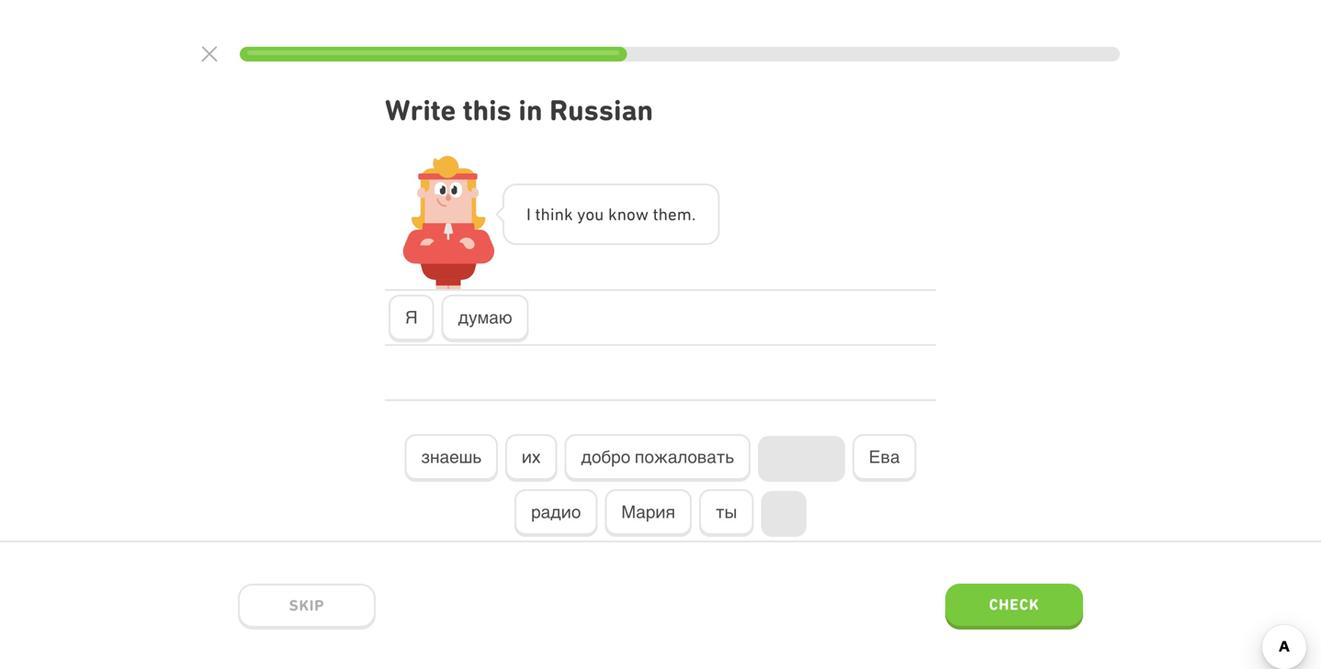 Task type: describe. For each thing, give the bounding box(es) containing it.
добро
[[581, 448, 631, 467]]

i
[[550, 204, 555, 224]]

ева
[[869, 448, 900, 467]]

write this in russian
[[385, 93, 654, 127]]

пожаловать
[[635, 448, 734, 467]]

skip
[[289, 597, 325, 615]]

in
[[519, 93, 543, 127]]

мария
[[622, 503, 676, 523]]

добро пожаловать
[[581, 448, 734, 467]]

ты button
[[699, 490, 754, 538]]

h for e
[[659, 204, 668, 224]]

t for t h i n k y o u
[[535, 204, 541, 224]]



Task type: locate. For each thing, give the bounding box(es) containing it.
t h i n k y o u
[[535, 204, 604, 224]]

1 h from the left
[[541, 204, 550, 224]]

w
[[636, 204, 649, 224]]

0 horizontal spatial o
[[586, 204, 595, 224]]

n left w
[[617, 204, 627, 224]]

1 horizontal spatial k
[[608, 204, 617, 224]]

h right w
[[659, 204, 668, 224]]

h right i
[[541, 204, 550, 224]]

n left y
[[555, 204, 564, 224]]

2 t from the left
[[653, 204, 659, 224]]

1 t from the left
[[535, 204, 541, 224]]

progress bar
[[240, 47, 1120, 62]]

я
[[405, 308, 418, 328]]

знаешь button
[[405, 435, 498, 482]]

t right w
[[653, 204, 659, 224]]

t
[[535, 204, 541, 224], [653, 204, 659, 224]]

i
[[527, 204, 531, 224]]

t h e m .
[[653, 204, 696, 224]]

знаешь
[[421, 448, 481, 467]]

write
[[385, 93, 456, 127]]

o right i
[[586, 204, 595, 224]]

k
[[564, 204, 573, 224], [608, 204, 617, 224]]

k right "u"
[[608, 204, 617, 224]]

2 h from the left
[[659, 204, 668, 224]]

m
[[677, 204, 692, 224]]

думаю
[[458, 308, 512, 328]]

t right i
[[535, 204, 541, 224]]

2 o from the left
[[627, 204, 636, 224]]

я button
[[389, 295, 434, 343]]

h
[[541, 204, 550, 224], [659, 204, 668, 224]]

check button
[[946, 584, 1084, 630]]

0 horizontal spatial t
[[535, 204, 541, 224]]

1 horizontal spatial n
[[617, 204, 627, 224]]

skip button
[[238, 584, 376, 630]]

1 n from the left
[[555, 204, 564, 224]]

o right "u"
[[627, 204, 636, 224]]

o
[[586, 204, 595, 224], [627, 204, 636, 224]]

1 k from the left
[[564, 204, 573, 224]]

0 horizontal spatial n
[[555, 204, 564, 224]]

2 n from the left
[[617, 204, 627, 224]]

u
[[595, 204, 604, 224]]

0 horizontal spatial h
[[541, 204, 550, 224]]

check
[[989, 596, 1040, 614]]

.
[[692, 204, 696, 224]]

добро пожаловать button
[[565, 435, 751, 482]]

1 horizontal spatial o
[[627, 204, 636, 224]]

ты
[[716, 503, 737, 523]]

их button
[[505, 435, 557, 482]]

t for t h e m .
[[653, 204, 659, 224]]

их
[[522, 448, 541, 467]]

n
[[555, 204, 564, 224], [617, 204, 627, 224]]

this
[[463, 93, 512, 127]]

ева button
[[853, 435, 917, 482]]

e
[[668, 204, 677, 224]]

k left y
[[564, 204, 573, 224]]

1 horizontal spatial h
[[659, 204, 668, 224]]

1 horizontal spatial t
[[653, 204, 659, 224]]

радио
[[531, 503, 581, 523]]

мария button
[[605, 490, 692, 538]]

0 horizontal spatial k
[[564, 204, 573, 224]]

радио button
[[515, 490, 598, 538]]

думаю button
[[442, 295, 529, 343]]

k n o w
[[608, 204, 649, 224]]

y
[[577, 204, 586, 224]]

1 o from the left
[[586, 204, 595, 224]]

h for i
[[541, 204, 550, 224]]

russian
[[550, 93, 654, 127]]

2 k from the left
[[608, 204, 617, 224]]



Task type: vqa. For each thing, say whether or not it's contained in the screenshot.
L
no



